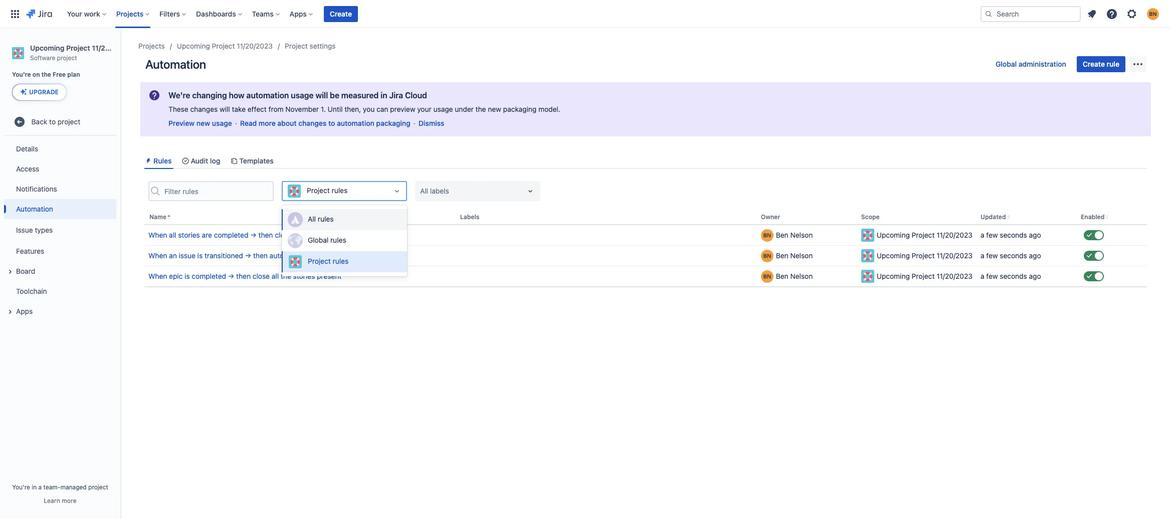 Task type: vqa. For each thing, say whether or not it's contained in the screenshot.
top 'Update'
no



Task type: describe. For each thing, give the bounding box(es) containing it.
back to project link
[[4, 112, 116, 132]]

1 horizontal spatial stories
[[293, 272, 315, 280]]

rules up assign
[[331, 236, 346, 244]]

create rule button
[[1077, 56, 1126, 72]]

name
[[149, 213, 167, 221]]

work
[[84, 9, 100, 18]]

then for automatically
[[253, 251, 268, 260]]

apps inside button
[[16, 307, 33, 315]]

access
[[16, 164, 39, 173]]

rules up global rules
[[318, 215, 334, 223]]

2 vertical spatial the
[[281, 272, 291, 280]]

dismiss button
[[419, 118, 445, 128]]

project inside upcoming project 11/20/2023 software project
[[57, 54, 77, 62]]

features
[[16, 247, 44, 255]]

1 vertical spatial usage
[[434, 105, 453, 113]]

dismiss
[[419, 119, 445, 127]]

toolchain
[[16, 287, 47, 295]]

1 open image from the left
[[391, 185, 403, 197]]

preview
[[390, 105, 416, 113]]

upgrade
[[29, 88, 59, 96]]

learn more button
[[44, 497, 77, 505]]

Search field
[[981, 6, 1081, 22]]

present
[[317, 272, 342, 280]]

0 horizontal spatial in
[[32, 484, 37, 491]]

issue types link
[[4, 219, 116, 241]]

upcoming project 11/20/2023 for when epic is completed → then close all the stories present
[[877, 272, 973, 280]]

filters button
[[157, 6, 190, 22]]

rules up 'all rules'
[[332, 186, 348, 195]]

apps inside dropdown button
[[290, 9, 307, 18]]

appswitcher icon image
[[9, 8, 21, 20]]

expand image
[[4, 306, 16, 318]]

0 horizontal spatial new
[[197, 119, 210, 127]]

a for when all stories are completed → then close epic
[[981, 231, 985, 239]]

ben nelson image for when epic is completed → then close all the stories present
[[761, 270, 774, 283]]

0 vertical spatial project rules
[[307, 186, 348, 195]]

learn more
[[44, 497, 77, 505]]

all for all labels
[[420, 187, 428, 195]]

changes inside we're changing how automation usage will be measured in jira cloud these changes will take effect from november 1. until then, you can preview your usage under the new packaging model.
[[190, 105, 218, 113]]

board button
[[4, 261, 116, 281]]

1 · from the left
[[235, 119, 237, 127]]

upcoming project 11/20/2023 link
[[177, 40, 273, 52]]

scope
[[862, 213, 880, 221]]

templates image
[[230, 157, 238, 165]]

dashboards
[[196, 9, 236, 18]]

when for when epic is completed → then close all the stories present
[[148, 272, 167, 280]]

create button
[[324, 6, 358, 22]]

templates
[[239, 156, 274, 165]]

projects button
[[113, 6, 154, 22]]

read more about changes to automation packaging button
[[240, 118, 411, 128]]

effect
[[248, 105, 267, 113]]

epic inside when all stories are completed → then close epic link
[[294, 231, 308, 239]]

filters
[[160, 9, 180, 18]]

your work
[[67, 9, 100, 18]]

in inside we're changing how automation usage will be measured in jira cloud these changes will take effect from november 1. until then, you can preview your usage under the new packaging model.
[[381, 91, 387, 100]]

upcoming project 11/20/2023 for when an issue is transitioned → then automatically assign
[[877, 251, 973, 260]]

0 horizontal spatial automation
[[16, 205, 53, 213]]

a for when epic is completed → then close all the stories present
[[981, 272, 985, 280]]

updated
[[981, 213, 1006, 221]]

issue
[[179, 251, 196, 260]]

you
[[363, 105, 375, 113]]

issue
[[16, 226, 33, 234]]

upcoming for when epic is completed → then close all the stories present
[[877, 272, 910, 280]]

about
[[278, 119, 297, 127]]

preview new usage · read more about changes to automation packaging · dismiss
[[169, 119, 445, 127]]

apps button
[[287, 6, 317, 22]]

ago for when an issue is transitioned → then automatically assign
[[1029, 251, 1042, 260]]

11/20/2023 for when an issue is transitioned → then automatically assign
[[937, 251, 973, 260]]

2 vertical spatial then
[[236, 272, 251, 280]]

rules image
[[144, 157, 152, 165]]

changing
[[192, 91, 227, 100]]

measured
[[341, 91, 379, 100]]

settings
[[310, 42, 336, 50]]

automatically
[[270, 251, 313, 260]]

your profile and settings image
[[1148, 8, 1160, 20]]

ago for when epic is completed → then close all the stories present
[[1029, 272, 1042, 280]]

log
[[210, 156, 220, 165]]

rules
[[153, 156, 172, 165]]

how
[[229, 91, 245, 100]]

when for when an issue is transitioned → then automatically assign
[[148, 251, 167, 260]]

1 vertical spatial packaging
[[376, 119, 411, 127]]

sidebar navigation image
[[109, 40, 131, 60]]

you're for you're in a team-managed project
[[12, 484, 30, 491]]

0 horizontal spatial to
[[49, 117, 56, 126]]

labels
[[460, 213, 480, 221]]

from
[[269, 105, 284, 113]]

nelson for when epic is completed → then close all the stories present
[[791, 272, 813, 280]]

notifications
[[16, 184, 57, 193]]

enabled button
[[1077, 210, 1128, 225]]

1 horizontal spatial close
[[275, 231, 292, 239]]

1 vertical spatial automation
[[337, 119, 375, 127]]

you're in a team-managed project
[[12, 484, 108, 491]]

few for when an issue is transitioned → then automatically assign
[[987, 251, 998, 260]]

preview new usage button
[[169, 118, 232, 128]]

can
[[377, 105, 388, 113]]

→ for transitioned
[[245, 251, 251, 260]]

project settings
[[285, 42, 336, 50]]

back
[[31, 117, 47, 126]]

we're changing how automation usage will be measured in jira cloud these changes will take effect from november 1. until then, you can preview your usage under the new packaging model.
[[169, 91, 561, 113]]

your work button
[[64, 6, 110, 22]]

1 vertical spatial project rules
[[308, 257, 349, 265]]

until
[[328, 105, 343, 113]]

types
[[35, 226, 53, 234]]

automation inside we're changing how automation usage will be measured in jira cloud these changes will take effect from november 1. until then, you can preview your usage under the new packaging model.
[[247, 91, 289, 100]]

ben nelson for when all stories are completed → then close epic
[[776, 231, 813, 239]]

preview
[[169, 119, 195, 127]]

back to project
[[31, 117, 80, 126]]

epic inside when epic is completed → then close all the stories present link
[[169, 272, 183, 280]]

model.
[[539, 105, 561, 113]]

labels
[[430, 187, 449, 195]]

all inside when epic is completed → then close all the stories present link
[[272, 272, 279, 280]]

all inside when all stories are completed → then close epic link
[[169, 231, 176, 239]]

audit
[[191, 156, 208, 165]]

upcoming project 11/20/2023 software project
[[30, 44, 130, 62]]

seconds for when an issue is transitioned → then automatically assign
[[1000, 251, 1028, 260]]

when epic is completed → then close all the stories present link
[[148, 271, 342, 281]]

project inside upcoming project 11/20/2023 software project
[[66, 44, 90, 52]]

then,
[[345, 105, 361, 113]]

managed
[[60, 484, 87, 491]]

when all stories are completed → then close epic link
[[148, 230, 308, 240]]

your
[[67, 9, 82, 18]]

1 horizontal spatial usage
[[291, 91, 314, 100]]

these
[[169, 105, 188, 113]]

owner
[[761, 213, 781, 221]]

learn
[[44, 497, 60, 505]]

all labels
[[420, 187, 449, 195]]

global for global administration
[[996, 60, 1017, 68]]

board
[[16, 267, 35, 275]]

0 horizontal spatial close
[[253, 272, 270, 280]]

be
[[330, 91, 339, 100]]

primary element
[[6, 0, 981, 28]]

project settings link
[[285, 40, 336, 52]]

Filter rules field
[[162, 182, 273, 200]]

assign
[[315, 251, 335, 260]]

details link
[[4, 139, 116, 159]]

ben nelson image for when all stories are completed → then close epic
[[761, 229, 774, 242]]

ben nelson for when epic is completed → then close all the stories present
[[776, 272, 813, 280]]

audit log
[[191, 156, 220, 165]]

a few seconds ago for when an issue is transitioned → then automatically assign
[[981, 251, 1042, 260]]

then for close
[[259, 231, 273, 239]]



Task type: locate. For each thing, give the bounding box(es) containing it.
close
[[275, 231, 292, 239], [253, 272, 270, 280]]

upcoming
[[177, 42, 210, 50], [30, 44, 64, 52], [877, 231, 910, 239], [877, 251, 910, 260], [877, 272, 910, 280]]

automation down notifications
[[16, 205, 53, 213]]

1 vertical spatial nelson
[[791, 251, 813, 260]]

→
[[250, 231, 257, 239], [245, 251, 251, 260], [228, 272, 234, 280]]

create up settings
[[330, 9, 352, 18]]

tab list containing rules
[[140, 152, 1152, 169]]

3 a few seconds ago from the top
[[981, 272, 1042, 280]]

few for when epic is completed → then close all the stories present
[[987, 272, 998, 280]]

2 ben nelson image from the top
[[761, 250, 774, 262]]

create left rule
[[1083, 60, 1105, 68]]

when an issue is transitioned → then automatically assign
[[148, 251, 335, 260]]

apps
[[290, 9, 307, 18], [16, 307, 33, 315]]

will left be
[[316, 91, 328, 100]]

1 ago from the top
[[1029, 231, 1042, 239]]

0 vertical spatial apps
[[290, 9, 307, 18]]

rules
[[332, 186, 348, 195], [318, 215, 334, 223], [331, 236, 346, 244], [333, 257, 349, 265]]

settings image
[[1127, 8, 1139, 20]]

epic down name "button"
[[294, 231, 308, 239]]

ago for when all stories are completed → then close epic
[[1029, 231, 1042, 239]]

projects for projects "link"
[[138, 42, 165, 50]]

then up 'when an issue is transitioned → then automatically assign'
[[259, 231, 273, 239]]

0 vertical spatial a few seconds ago
[[981, 231, 1042, 239]]

· left dismiss
[[414, 119, 416, 127]]

completed down transitioned
[[192, 272, 226, 280]]

1 horizontal spatial more
[[259, 119, 276, 127]]

apps down toolchain
[[16, 307, 33, 315]]

3 ben from the top
[[776, 272, 789, 280]]

1 horizontal spatial packaging
[[503, 105, 537, 113]]

1 horizontal spatial all
[[272, 272, 279, 280]]

changes up preview new usage button
[[190, 105, 218, 113]]

1 vertical spatial new
[[197, 119, 210, 127]]

1 vertical spatial few
[[987, 251, 998, 260]]

ben for when an issue is transitioned → then automatically assign
[[776, 251, 789, 260]]

1 vertical spatial completed
[[192, 272, 226, 280]]

1 vertical spatial all
[[308, 215, 316, 223]]

1 vertical spatial project
[[58, 117, 80, 126]]

help image
[[1106, 8, 1119, 20]]

create rule
[[1083, 60, 1120, 68]]

project rules up "present"
[[308, 257, 349, 265]]

1 vertical spatial a few seconds ago
[[981, 251, 1042, 260]]

your
[[417, 105, 432, 113]]

global
[[996, 60, 1017, 68], [308, 236, 329, 244]]

1 horizontal spatial to
[[329, 119, 335, 127]]

2 when from the top
[[148, 251, 167, 260]]

0 horizontal spatial create
[[330, 9, 352, 18]]

is inside when epic is completed → then close all the stories present link
[[185, 272, 190, 280]]

1 vertical spatial stories
[[293, 272, 315, 280]]

1 vertical spatial →
[[245, 251, 251, 260]]

on
[[33, 71, 40, 78]]

0 horizontal spatial usage
[[212, 119, 232, 127]]

seconds for when epic is completed → then close all the stories present
[[1000, 272, 1028, 280]]

usage up 'november'
[[291, 91, 314, 100]]

all for all rules
[[308, 215, 316, 223]]

0 vertical spatial global
[[996, 60, 1017, 68]]

jira
[[389, 91, 403, 100]]

banner containing your work
[[0, 0, 1172, 28]]

projects right work
[[116, 9, 144, 18]]

create for create
[[330, 9, 352, 18]]

more inside 'button'
[[62, 497, 77, 505]]

2 vertical spatial seconds
[[1000, 272, 1028, 280]]

project up plan
[[57, 54, 77, 62]]

to right back
[[49, 117, 56, 126]]

0 vertical spatial the
[[41, 71, 51, 78]]

2 vertical spatial ben nelson image
[[761, 270, 774, 283]]

2 open image from the left
[[525, 185, 537, 197]]

2 ben nelson from the top
[[776, 251, 813, 260]]

2 ben from the top
[[776, 251, 789, 260]]

1 horizontal spatial new
[[488, 105, 501, 113]]

jira image
[[26, 8, 52, 20], [26, 8, 52, 20]]

upcoming project 11/20/2023 for when all stories are completed → then close epic
[[877, 231, 973, 239]]

global rules
[[308, 236, 346, 244]]

we're
[[169, 91, 190, 100]]

0 horizontal spatial more
[[62, 497, 77, 505]]

2 vertical spatial a few seconds ago
[[981, 272, 1042, 280]]

0 vertical spatial is
[[197, 251, 203, 260]]

new right preview
[[197, 119, 210, 127]]

0 vertical spatial stories
[[178, 231, 200, 239]]

rule
[[1107, 60, 1120, 68]]

ben for when all stories are completed → then close epic
[[776, 231, 789, 239]]

group containing details
[[4, 136, 116, 325]]

plan
[[67, 71, 80, 78]]

0 vertical spatial seconds
[[1000, 231, 1028, 239]]

actions image
[[1133, 58, 1145, 70]]

3 when from the top
[[148, 272, 167, 280]]

0 vertical spatial projects
[[116, 9, 144, 18]]

the
[[41, 71, 51, 78], [476, 105, 486, 113], [281, 272, 291, 280]]

projects for 'projects' popup button
[[116, 9, 144, 18]]

→ up when epic is completed → then close all the stories present
[[245, 251, 251, 260]]

0 horizontal spatial all
[[169, 231, 176, 239]]

→ down transitioned
[[228, 272, 234, 280]]

1 vertical spatial global
[[308, 236, 329, 244]]

teams
[[252, 9, 274, 18]]

1 few from the top
[[987, 231, 998, 239]]

notifications link
[[4, 179, 116, 199]]

search image
[[985, 10, 993, 18]]

0 horizontal spatial ·
[[235, 119, 237, 127]]

1 vertical spatial then
[[253, 251, 268, 260]]

2 vertical spatial ben
[[776, 272, 789, 280]]

0 horizontal spatial global
[[308, 236, 329, 244]]

1 nelson from the top
[[791, 231, 813, 239]]

automation down then,
[[337, 119, 375, 127]]

1 vertical spatial more
[[62, 497, 77, 505]]

0 horizontal spatial all
[[308, 215, 316, 223]]

11/20/2023 inside upcoming project 11/20/2023 software project
[[92, 44, 130, 52]]

details
[[16, 144, 38, 153]]

0 vertical spatial all
[[420, 187, 428, 195]]

packaging left model.
[[503, 105, 537, 113]]

will left take
[[220, 105, 230, 113]]

banner
[[0, 0, 1172, 28]]

when for when all stories are completed → then close epic
[[148, 231, 167, 239]]

issue types
[[16, 226, 53, 234]]

0 vertical spatial you're
[[12, 71, 31, 78]]

→ for completed
[[250, 231, 257, 239]]

close up automatically
[[275, 231, 292, 239]]

0 vertical spatial automation
[[145, 57, 206, 71]]

1 seconds from the top
[[1000, 231, 1028, 239]]

audit log image
[[182, 157, 190, 165]]

you're
[[12, 71, 31, 78], [12, 484, 30, 491]]

0 vertical spatial all
[[169, 231, 176, 239]]

the right "under"
[[476, 105, 486, 113]]

upgrade button
[[13, 84, 66, 100]]

usage down take
[[212, 119, 232, 127]]

more down from at left top
[[259, 119, 276, 127]]

0 horizontal spatial changes
[[190, 105, 218, 113]]

1 vertical spatial when
[[148, 251, 167, 260]]

project rules
[[307, 186, 348, 195], [308, 257, 349, 265]]

automation up from at left top
[[247, 91, 289, 100]]

a few seconds ago
[[981, 231, 1042, 239], [981, 251, 1042, 260], [981, 272, 1042, 280]]

2 vertical spatial ben nelson
[[776, 272, 813, 280]]

the down automatically
[[281, 272, 291, 280]]

open image
[[391, 185, 403, 197], [525, 185, 537, 197]]

1 a few seconds ago from the top
[[981, 231, 1042, 239]]

1 horizontal spatial create
[[1083, 60, 1105, 68]]

apps button
[[4, 302, 116, 322]]

few for when all stories are completed → then close epic
[[987, 231, 998, 239]]

3 ben nelson from the top
[[776, 272, 813, 280]]

0 vertical spatial project
[[57, 54, 77, 62]]

new right "under"
[[488, 105, 501, 113]]

free
[[53, 71, 66, 78]]

completed up transitioned
[[214, 231, 248, 239]]

1 vertical spatial will
[[220, 105, 230, 113]]

1 vertical spatial apps
[[16, 307, 33, 315]]

1 horizontal spatial open image
[[525, 185, 537, 197]]

when
[[148, 231, 167, 239], [148, 251, 167, 260], [148, 272, 167, 280]]

3 ago from the top
[[1029, 272, 1042, 280]]

ben nelson for when an issue is transitioned → then automatically assign
[[776, 251, 813, 260]]

1 horizontal spatial apps
[[290, 9, 307, 18]]

notifications image
[[1086, 8, 1098, 20]]

1 you're from the top
[[12, 71, 31, 78]]

create for create rule
[[1083, 60, 1105, 68]]

expand image
[[4, 266, 16, 278]]

ben for when epic is completed → then close all the stories present
[[776, 272, 789, 280]]

transitioned
[[205, 251, 243, 260]]

then down when an issue is transitioned → then automatically assign link
[[236, 272, 251, 280]]

software
[[30, 54, 55, 62]]

all rules
[[308, 215, 334, 223]]

a few seconds ago for when all stories are completed → then close epic
[[981, 231, 1042, 239]]

3 nelson from the top
[[791, 272, 813, 280]]

projects right sidebar navigation image
[[138, 42, 165, 50]]

in
[[381, 91, 387, 100], [32, 484, 37, 491]]

0 vertical spatial will
[[316, 91, 328, 100]]

2 you're from the top
[[12, 484, 30, 491]]

1 vertical spatial in
[[32, 484, 37, 491]]

2 nelson from the top
[[791, 251, 813, 260]]

1 ben from the top
[[776, 231, 789, 239]]

1 horizontal spatial global
[[996, 60, 1017, 68]]

1 horizontal spatial is
[[197, 251, 203, 260]]

ben nelson image
[[761, 229, 774, 242], [761, 250, 774, 262], [761, 270, 774, 283]]

seconds for when all stories are completed → then close epic
[[1000, 231, 1028, 239]]

administration
[[1019, 60, 1067, 68]]

1 horizontal spatial epic
[[294, 231, 308, 239]]

1 vertical spatial automation
[[16, 205, 53, 213]]

ben
[[776, 231, 789, 239], [776, 251, 789, 260], [776, 272, 789, 280]]

few
[[987, 231, 998, 239], [987, 251, 998, 260], [987, 272, 998, 280]]

the inside we're changing how automation usage will be measured in jira cloud these changes will take effect from november 1. until then, you can preview your usage under the new packaging model.
[[476, 105, 486, 113]]

2 vertical spatial when
[[148, 272, 167, 280]]

0 vertical spatial in
[[381, 91, 387, 100]]

create inside 'primary' element
[[330, 9, 352, 18]]

completed
[[214, 231, 248, 239], [192, 272, 226, 280]]

0 vertical spatial ben nelson
[[776, 231, 813, 239]]

november
[[286, 105, 319, 113]]

apps right the teams dropdown button
[[290, 9, 307, 18]]

packaging down preview
[[376, 119, 411, 127]]

0 vertical spatial ago
[[1029, 231, 1042, 239]]

new inside we're changing how automation usage will be measured in jira cloud these changes will take effect from november 1. until then, you can preview your usage under the new packaging model.
[[488, 105, 501, 113]]

0 vertical spatial epic
[[294, 231, 308, 239]]

0 vertical spatial packaging
[[503, 105, 537, 113]]

is inside when an issue is transitioned → then automatically assign link
[[197, 251, 203, 260]]

0 vertical spatial ben
[[776, 231, 789, 239]]

upcoming for when an issue is transitioned → then automatically assign
[[877, 251, 910, 260]]

0 vertical spatial close
[[275, 231, 292, 239]]

1.
[[321, 105, 326, 113]]

new
[[488, 105, 501, 113], [197, 119, 210, 127]]

projects inside popup button
[[116, 9, 144, 18]]

2 vertical spatial ago
[[1029, 272, 1042, 280]]

close down when an issue is transitioned → then automatically assign link
[[253, 272, 270, 280]]

0 horizontal spatial the
[[41, 71, 51, 78]]

3 seconds from the top
[[1000, 272, 1028, 280]]

2 seconds from the top
[[1000, 251, 1028, 260]]

you're for you're on the free plan
[[12, 71, 31, 78]]

0 vertical spatial new
[[488, 105, 501, 113]]

you're left "team-"
[[12, 484, 30, 491]]

changes
[[190, 105, 218, 113], [299, 119, 327, 127]]

to down until at the top of page
[[329, 119, 335, 127]]

stories down automatically
[[293, 272, 315, 280]]

2 vertical spatial nelson
[[791, 272, 813, 280]]

packaging inside we're changing how automation usage will be measured in jira cloud these changes will take effect from november 1. until then, you can preview your usage under the new packaging model.
[[503, 105, 537, 113]]

0 vertical spatial usage
[[291, 91, 314, 100]]

0 vertical spatial more
[[259, 119, 276, 127]]

when an issue is transitioned → then automatically assign link
[[148, 251, 335, 261]]

all up global rules
[[308, 215, 316, 223]]

1 vertical spatial changes
[[299, 119, 327, 127]]

team-
[[43, 484, 60, 491]]

2 few from the top
[[987, 251, 998, 260]]

1 vertical spatial seconds
[[1000, 251, 1028, 260]]

global administration
[[996, 60, 1067, 68]]

1 vertical spatial all
[[272, 272, 279, 280]]

0 vertical spatial automation
[[247, 91, 289, 100]]

then up when epic is completed → then close all the stories present
[[253, 251, 268, 260]]

· left read
[[235, 119, 237, 127]]

epic down an
[[169, 272, 183, 280]]

0 vertical spatial completed
[[214, 231, 248, 239]]

1 horizontal spatial the
[[281, 272, 291, 280]]

global for global rules
[[308, 236, 329, 244]]

you're left on
[[12, 71, 31, 78]]

features link
[[4, 241, 116, 261]]

rules up "present"
[[333, 257, 349, 265]]

1 when from the top
[[148, 231, 167, 239]]

0 horizontal spatial epic
[[169, 272, 183, 280]]

2 vertical spatial project
[[88, 484, 108, 491]]

1 horizontal spatial all
[[420, 187, 428, 195]]

1 ben nelson from the top
[[776, 231, 813, 239]]

read
[[240, 119, 257, 127]]

to
[[49, 117, 56, 126], [329, 119, 335, 127]]

0 vertical spatial ben nelson image
[[761, 229, 774, 242]]

project
[[212, 42, 235, 50], [285, 42, 308, 50], [66, 44, 90, 52], [307, 186, 330, 195], [912, 231, 935, 239], [912, 251, 935, 260], [308, 257, 331, 265], [912, 272, 935, 280]]

group
[[4, 136, 116, 325]]

seconds
[[1000, 231, 1028, 239], [1000, 251, 1028, 260], [1000, 272, 1028, 280]]

in left "team-"
[[32, 484, 37, 491]]

1 horizontal spatial changes
[[299, 119, 327, 127]]

all left labels
[[420, 187, 428, 195]]

1 vertical spatial projects
[[138, 42, 165, 50]]

project rules up 'all rules'
[[307, 186, 348, 195]]

is down issue in the left of the page
[[185, 272, 190, 280]]

usage up dismiss
[[434, 105, 453, 113]]

automation
[[145, 57, 206, 71], [16, 205, 53, 213]]

completed inside when epic is completed → then close all the stories present link
[[192, 272, 226, 280]]

ben nelson image for when an issue is transitioned → then automatically assign
[[761, 250, 774, 262]]

stories
[[178, 231, 200, 239], [293, 272, 315, 280]]

project up details 'link'
[[58, 117, 80, 126]]

project right managed
[[88, 484, 108, 491]]

more down managed
[[62, 497, 77, 505]]

upcoming for when all stories are completed → then close epic
[[877, 231, 910, 239]]

tab list
[[140, 152, 1152, 169]]

0 horizontal spatial stories
[[178, 231, 200, 239]]

2 vertical spatial usage
[[212, 119, 232, 127]]

stories left are
[[178, 231, 200, 239]]

0 vertical spatial nelson
[[791, 231, 813, 239]]

projects
[[116, 9, 144, 18], [138, 42, 165, 50]]

1 ben nelson image from the top
[[761, 229, 774, 242]]

1 horizontal spatial will
[[316, 91, 328, 100]]

dashboards button
[[193, 6, 246, 22]]

nelson for when all stories are completed → then close epic
[[791, 231, 813, 239]]

is right issue in the left of the page
[[197, 251, 203, 260]]

2 vertical spatial →
[[228, 272, 234, 280]]

upcoming inside upcoming project 11/20/2023 software project
[[30, 44, 64, 52]]

automation down projects "link"
[[145, 57, 206, 71]]

all up an
[[169, 231, 176, 239]]

name button
[[144, 210, 456, 225]]

toolchain link
[[4, 281, 116, 302]]

all
[[420, 187, 428, 195], [308, 215, 316, 223]]

→ up 'when an issue is transitioned → then automatically assign'
[[250, 231, 257, 239]]

you're on the free plan
[[12, 71, 80, 78]]

access link
[[4, 159, 116, 179]]

automation
[[247, 91, 289, 100], [337, 119, 375, 127]]

projects link
[[138, 40, 165, 52]]

nelson for when an issue is transitioned → then automatically assign
[[791, 251, 813, 260]]

1 vertical spatial epic
[[169, 272, 183, 280]]

take
[[232, 105, 246, 113]]

3 few from the top
[[987, 272, 998, 280]]

11/20/2023
[[237, 42, 273, 50], [92, 44, 130, 52], [937, 231, 973, 239], [937, 251, 973, 260], [937, 272, 973, 280]]

an
[[169, 251, 177, 260]]

in left jira
[[381, 91, 387, 100]]

3 ben nelson image from the top
[[761, 270, 774, 283]]

completed inside when all stories are completed → then close epic link
[[214, 231, 248, 239]]

2 ago from the top
[[1029, 251, 1042, 260]]

packaging
[[503, 105, 537, 113], [376, 119, 411, 127]]

1 vertical spatial create
[[1083, 60, 1105, 68]]

all down automatically
[[272, 272, 279, 280]]

0 horizontal spatial will
[[220, 105, 230, 113]]

2 a few seconds ago from the top
[[981, 251, 1042, 260]]

the right on
[[41, 71, 51, 78]]

2 · from the left
[[414, 119, 416, 127]]

0 horizontal spatial is
[[185, 272, 190, 280]]

changes down 'november'
[[299, 119, 327, 127]]

11/20/2023 for when all stories are completed → then close epic
[[937, 231, 973, 239]]

11/20/2023 for when epic is completed → then close all the stories present
[[937, 272, 973, 280]]

under
[[455, 105, 474, 113]]

global left administration
[[996, 60, 1017, 68]]

a for when an issue is transitioned → then automatically assign
[[981, 251, 985, 260]]

0 vertical spatial changes
[[190, 105, 218, 113]]

global up assign
[[308, 236, 329, 244]]

global administration link
[[990, 56, 1073, 72]]

a few seconds ago for when epic is completed → then close all the stories present
[[981, 272, 1042, 280]]



